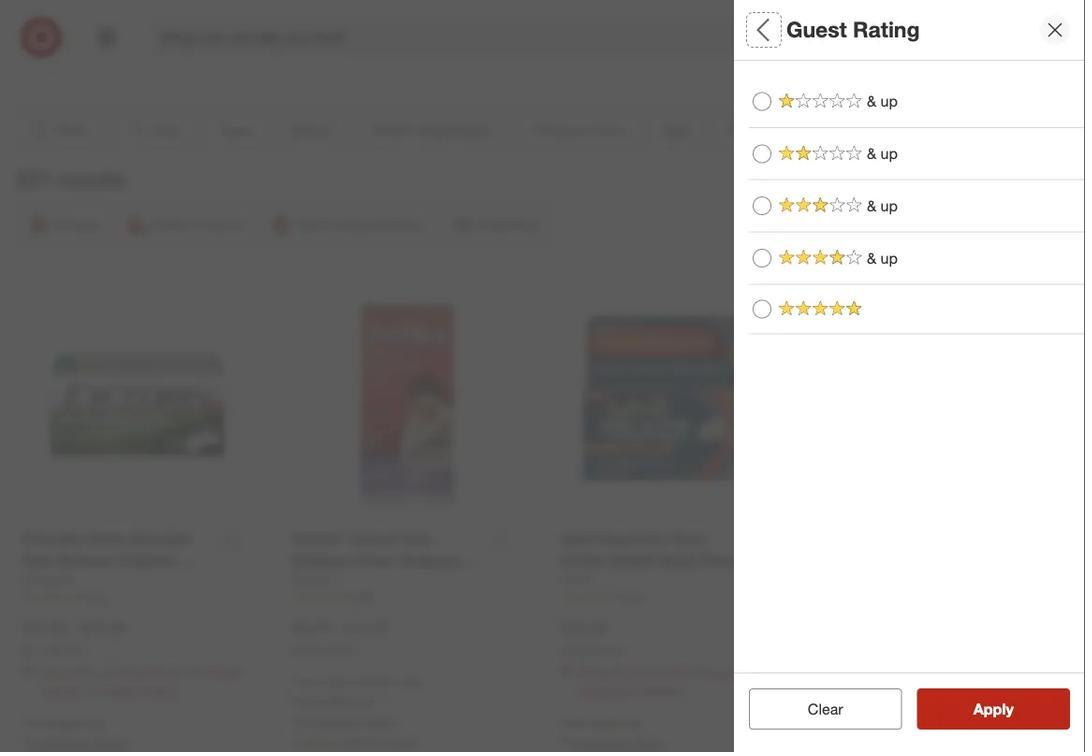 Task type: describe. For each thing, give the bounding box(es) containing it.
up for third & up radio from the bottom
[[881, 92, 898, 110]]

- for $15.49
[[71, 619, 77, 637]]

stick;
[[790, 130, 823, 146]]

at inside $8.59 - $12.19 at la sunset
[[291, 643, 301, 657]]

& up for 2nd & up radio from the bottom of the guest rating dialog at the right of page
[[867, 197, 898, 215]]

apply. inside only ships with $35 orders free shipping * * exclusions apply. in stock at  la sunset
[[362, 714, 398, 730]]

3 & up radio from the top
[[753, 249, 772, 268]]

rating
[[853, 17, 920, 43]]

ships for only ships with $35 orders free shipping * * exclusions apply. in stock at  la sunset
[[317, 676, 344, 690]]

la inside $12.39 at la sunset
[[574, 643, 587, 657]]

1 & from the top
[[867, 92, 877, 110]]

see
[[954, 700, 981, 719]]

$35 for only ships with $35 orders free shipping * * exclusions apply. in stock at  la sunset
[[371, 676, 389, 690]]

guest rating
[[787, 17, 920, 43]]

orders for only ships with $35 orders
[[931, 677, 964, 691]]

advertisement region
[[0, 0, 1085, 71]]

form
[[821, 105, 865, 127]]

1587
[[350, 591, 375, 605]]

shipping inside only ships with $35 orders free shipping * * exclusions apply. in stock at  la sunset
[[321, 694, 371, 710]]

results for 321 results
[[57, 166, 127, 192]]

321 results
[[15, 166, 127, 192]]

search
[[835, 30, 880, 48]]

2 & up radio from the top
[[753, 197, 772, 215]]

adult
[[749, 195, 780, 212]]

price
[[749, 309, 793, 330]]

& up for 3rd & up radio from the top of the guest rating dialog at the right of page
[[867, 249, 898, 267]]

only ships with $35 orders free shipping * * exclusions apply. in stock at  la sunset
[[291, 676, 425, 752]]

la inside $8.59 - $12.19 at la sunset
[[304, 643, 318, 657]]

2 horizontal spatial free shipping * * exclusions apply.
[[830, 695, 936, 731]]

tablet
[[827, 130, 861, 146]]

1705 link
[[561, 590, 793, 606]]

primary active ingredient
[[749, 243, 964, 265]]

orders for only ships with $35 orders free shipping * * exclusions apply. in stock at  la sunset
[[392, 676, 425, 690]]

& up for third & up radio from the bottom
[[867, 92, 898, 110]]

$12.19
[[342, 619, 387, 637]]

guest
[[787, 17, 847, 43]]

filters
[[781, 17, 839, 43]]

321
[[15, 166, 51, 192]]

sunset inside the $15.49 - $21.99 at la sunset
[[52, 643, 87, 657]]

guest rating dialog
[[734, 0, 1085, 753]]

clear all
[[799, 700, 853, 719]]

free shipping * * exclusions apply. for $15.49 - $21.99
[[22, 715, 128, 751]]

sunset inside only ships with $35 orders free shipping * * exclusions apply. in stock at  la sunset
[[376, 736, 417, 752]]

la inside the $15.49 - $21.99 at la sunset
[[35, 643, 49, 657]]

$15.49
[[22, 619, 67, 637]]

spray;
[[749, 130, 787, 146]]

$12.39
[[561, 619, 606, 637]]

2 link
[[1025, 17, 1067, 58]]

health
[[749, 46, 804, 68]]

apply button
[[917, 689, 1070, 730]]

$35 for only ships with $35 orders
[[910, 677, 928, 691]]

What can we help you find? suggestions appear below search field
[[150, 17, 848, 58]]

all
[[838, 700, 853, 719]]

product
[[749, 105, 817, 127]]

price button
[[749, 289, 1085, 355]]

with for only ships with $35 orders free shipping * * exclusions apply. in stock at  la sunset
[[347, 676, 368, 690]]

3403 link
[[22, 590, 254, 606]]

search button
[[835, 17, 880, 62]]

$12.39 at la sunset
[[561, 619, 626, 657]]

clear button
[[749, 689, 902, 730]]

& up radio
[[753, 144, 772, 163]]

results for see results
[[985, 700, 1034, 719]]



Task type: vqa. For each thing, say whether or not it's contained in the screenshot.
$11.99
no



Task type: locate. For each thing, give the bounding box(es) containing it.
& up right the form
[[867, 92, 898, 110]]

ships
[[317, 676, 344, 690], [856, 677, 883, 691]]

0 vertical spatial results
[[57, 166, 127, 192]]

ships inside only ships with $35 orders free shipping * * exclusions apply. in stock at  la sunset
[[317, 676, 344, 690]]

clear inside all filters dialog
[[799, 700, 834, 719]]

2 & up from the top
[[867, 145, 898, 163]]

free
[[291, 694, 317, 710], [830, 695, 856, 711], [22, 715, 48, 732], [561, 715, 587, 732]]

primary
[[749, 243, 816, 265]]

results
[[57, 166, 127, 192], [985, 700, 1034, 719]]

1 & up from the top
[[867, 92, 898, 110]]

up right active
[[881, 249, 898, 267]]

2 vertical spatial & up radio
[[753, 249, 772, 268]]

up right tablet
[[881, 145, 898, 163]]

3403
[[80, 591, 105, 605]]

clear all button
[[749, 689, 902, 730]]

$8.59
[[291, 619, 328, 637]]

sunset inside $8.59 - $12.19 at la sunset
[[321, 643, 356, 657]]

stock
[[306, 736, 338, 752]]

2 & from the top
[[867, 145, 877, 163]]

at right stock
[[341, 736, 353, 752]]

0 horizontal spatial with
[[347, 676, 368, 690]]

3 up from the top
[[881, 197, 898, 215]]

at down $15.49
[[22, 643, 32, 657]]

& up for & up option
[[867, 145, 898, 163]]

la down $12.39
[[574, 643, 587, 657]]

& up
[[867, 92, 898, 110], [867, 145, 898, 163], [867, 197, 898, 215], [867, 249, 898, 267]]

shipping
[[321, 694, 371, 710], [860, 695, 910, 711], [52, 715, 102, 732], [591, 715, 641, 732]]

at down $8.59
[[291, 643, 301, 657]]

only for only ships with $35 orders free shipping * * exclusions apply. in stock at  la sunset
[[291, 676, 314, 690]]

orders
[[392, 676, 425, 690], [931, 677, 964, 691]]

only
[[291, 676, 314, 690], [830, 677, 853, 691]]

& up up price button
[[867, 249, 898, 267]]

2 clear from the left
[[808, 700, 843, 719]]

-
[[71, 619, 77, 637], [332, 619, 338, 637]]

shipping down $12.39 at la sunset
[[591, 715, 641, 732]]

age
[[749, 171, 782, 193]]

clear left the all
[[799, 700, 834, 719]]

at inside $12.39 at la sunset
[[561, 643, 570, 657]]

in
[[291, 736, 302, 752]]

up for 2nd & up radio from the bottom of the guest rating dialog at the right of page
[[881, 197, 898, 215]]

clear inside guest rating dialog
[[808, 700, 843, 719]]

orders inside only ships with $35 orders free shipping * * exclusions apply. in stock at  la sunset
[[392, 676, 425, 690]]

all filters
[[749, 17, 839, 43]]

application
[[809, 46, 905, 68]]

- right $8.59
[[332, 619, 338, 637]]

none radio inside guest rating dialog
[[753, 300, 772, 319]]

4 & up from the top
[[867, 249, 898, 267]]

1 horizontal spatial results
[[985, 700, 1034, 719]]

apply
[[974, 700, 1014, 719]]

la inside only ships with $35 orders free shipping * * exclusions apply. in stock at  la sunset
[[356, 736, 372, 752]]

& up up primary active ingredient
[[867, 197, 898, 215]]

& left ingredient
[[867, 249, 877, 267]]

with inside only ships with $35 orders free shipping * * exclusions apply. in stock at  la sunset
[[347, 676, 368, 690]]

with
[[347, 676, 368, 690], [886, 677, 907, 691]]

2
[[1054, 19, 1059, 31]]

& up radio
[[753, 92, 772, 111], [753, 197, 772, 215], [753, 249, 772, 268]]

0 horizontal spatial results
[[57, 166, 127, 192]]

shipping down the $15.49 - $21.99 at la sunset
[[52, 715, 102, 732]]

1 & up radio from the top
[[753, 92, 772, 111]]

up for & up option
[[881, 145, 898, 163]]

- for $8.59
[[332, 619, 338, 637]]

la down $15.49
[[35, 643, 49, 657]]

$35 inside only ships with $35 orders free shipping * * exclusions apply. in stock at  la sunset
[[371, 676, 389, 690]]

Include out of stock checkbox
[[749, 635, 768, 654]]

$35
[[371, 676, 389, 690], [910, 677, 928, 691]]

clear for clear
[[808, 700, 843, 719]]

0 horizontal spatial $35
[[371, 676, 389, 690]]

exclusions apply. link
[[296, 714, 398, 730], [835, 714, 936, 731], [27, 735, 128, 751], [566, 735, 667, 751]]

see results
[[954, 700, 1034, 719]]

1 vertical spatial & up radio
[[753, 197, 772, 215]]

4 & from the top
[[867, 249, 877, 267]]

$8.59 - $12.19 at la sunset
[[291, 619, 387, 657]]

free shipping * * exclusions apply.
[[830, 695, 936, 731], [22, 715, 128, 751], [561, 715, 667, 751]]

1 up from the top
[[881, 92, 898, 110]]

*
[[371, 694, 376, 710], [910, 695, 915, 711], [291, 714, 296, 730], [830, 714, 835, 731], [102, 715, 106, 732], [641, 715, 645, 732], [22, 735, 27, 751], [561, 735, 566, 751]]

results right 321
[[57, 166, 127, 192]]

up up ingredient
[[881, 197, 898, 215]]

1587 link
[[291, 590, 523, 606]]

& right the form
[[867, 92, 877, 110]]

None radio
[[753, 300, 772, 319]]

la down $8.59
[[304, 643, 318, 657]]

4 up from the top
[[881, 249, 898, 267]]

up for 3rd & up radio from the top of the guest rating dialog at the right of page
[[881, 249, 898, 267]]

at
[[22, 643, 32, 657], [291, 643, 301, 657], [561, 643, 570, 657], [341, 736, 353, 752]]

age adult
[[749, 171, 782, 212]]

0 horizontal spatial ships
[[317, 676, 344, 690]]

apply.
[[362, 714, 398, 730], [901, 714, 936, 731], [93, 735, 128, 751], [632, 735, 667, 751]]

0 vertical spatial & up radio
[[753, 92, 772, 111]]

1 horizontal spatial ships
[[856, 677, 883, 691]]

1 vertical spatial results
[[985, 700, 1034, 719]]

&
[[867, 92, 877, 110], [867, 145, 877, 163], [867, 197, 877, 215], [867, 249, 877, 267]]

sunset
[[52, 643, 87, 657], [321, 643, 356, 657], [591, 643, 626, 657], [376, 736, 417, 752]]

& up radio down adult
[[753, 249, 772, 268]]

all filters dialog
[[734, 0, 1085, 753]]

only ships with $35 orders
[[830, 677, 964, 691]]

results inside button
[[985, 700, 1034, 719]]

only up the all
[[830, 677, 853, 691]]

primary active ingredient button
[[749, 224, 1085, 289]]

only inside only ships with $35 orders free shipping * * exclusions apply. in stock at  la sunset
[[291, 676, 314, 690]]

at down $12.39
[[561, 643, 570, 657]]

clear for clear all
[[799, 700, 834, 719]]

free inside only ships with $35 orders free shipping * * exclusions apply. in stock at  la sunset
[[291, 694, 317, 710]]

0 horizontal spatial free shipping * * exclusions apply.
[[22, 715, 128, 751]]

0 horizontal spatial orders
[[392, 676, 425, 690]]

only down $8.59
[[291, 676, 314, 690]]

shipping up stock
[[321, 694, 371, 710]]

sunset down $12.39
[[591, 643, 626, 657]]

all
[[749, 17, 775, 43]]

product form spray; stick; tablet
[[749, 105, 865, 146]]

- inside $8.59 - $12.19 at la sunset
[[332, 619, 338, 637]]

1705
[[619, 591, 644, 605]]

results right see
[[985, 700, 1034, 719]]

1 horizontal spatial -
[[332, 619, 338, 637]]

la right stock
[[356, 736, 372, 752]]

sunset inside $12.39 at la sunset
[[591, 643, 626, 657]]

$15.49 - $21.99 at la sunset
[[22, 619, 126, 657]]

- left $21.99
[[71, 619, 77, 637]]

sunset right stock
[[376, 736, 417, 752]]

1 horizontal spatial with
[[886, 677, 907, 691]]

& up primary active ingredient
[[867, 197, 877, 215]]

up
[[881, 92, 898, 110], [881, 145, 898, 163], [881, 197, 898, 215], [881, 249, 898, 267]]

1 horizontal spatial only
[[830, 677, 853, 691]]

ships for only ships with $35 orders
[[856, 677, 883, 691]]

3 & from the top
[[867, 197, 877, 215]]

clear down only ships with $35 orders
[[808, 700, 843, 719]]

exclusions inside only ships with $35 orders free shipping * * exclusions apply. in stock at  la sunset
[[296, 714, 359, 730]]

1 horizontal spatial orders
[[931, 677, 964, 691]]

at inside only ships with $35 orders free shipping * * exclusions apply. in stock at  la sunset
[[341, 736, 353, 752]]

exclusions
[[296, 714, 359, 730], [835, 714, 898, 731], [27, 735, 89, 751], [566, 735, 628, 751]]

up right the form
[[881, 92, 898, 110]]

$21.99
[[81, 619, 126, 637]]

& up radio down age
[[753, 197, 772, 215]]

with for only ships with $35 orders
[[886, 677, 907, 691]]

- inside the $15.49 - $21.99 at la sunset
[[71, 619, 77, 637]]

la
[[35, 643, 49, 657], [304, 643, 318, 657], [574, 643, 587, 657], [356, 736, 372, 752]]

1 horizontal spatial free shipping * * exclusions apply.
[[561, 715, 667, 751]]

health application
[[749, 46, 905, 68]]

2 up from the top
[[881, 145, 898, 163]]

only for only ships with $35 orders
[[830, 677, 853, 691]]

& up radio up spray;
[[753, 92, 772, 111]]

see results button
[[917, 689, 1070, 730]]

free shipping * * exclusions apply. for $12.39
[[561, 715, 667, 751]]

& up right tablet
[[867, 145, 898, 163]]

sunset down $15.49
[[52, 643, 87, 657]]

active
[[821, 243, 873, 265]]

ingredient
[[878, 243, 964, 265]]

0 horizontal spatial only
[[291, 676, 314, 690]]

orders up see
[[931, 677, 964, 691]]

1 clear from the left
[[799, 700, 834, 719]]

2 - from the left
[[332, 619, 338, 637]]

at inside the $15.49 - $21.99 at la sunset
[[22, 643, 32, 657]]

3 & up from the top
[[867, 197, 898, 215]]

& right tablet
[[867, 145, 877, 163]]

sunset down $12.19
[[321, 643, 356, 657]]

shipping down only ships with $35 orders
[[860, 695, 910, 711]]

health application button
[[749, 27, 1085, 93]]

1 horizontal spatial $35
[[910, 677, 928, 691]]

orders down 1587 link
[[392, 676, 425, 690]]

0 horizontal spatial -
[[71, 619, 77, 637]]

clear
[[799, 700, 834, 719], [808, 700, 843, 719]]

1 - from the left
[[71, 619, 77, 637]]



